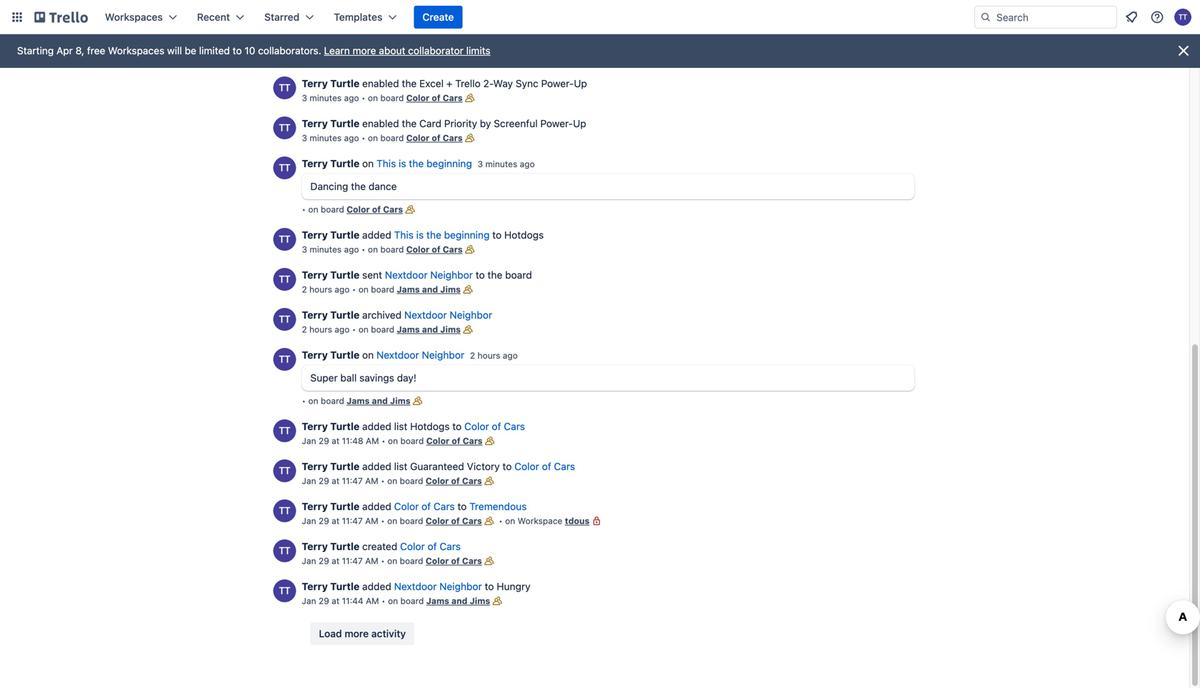 Task type: locate. For each thing, give the bounding box(es) containing it.
2 hours ago • on board jams and jims down 'archived'
[[302, 324, 461, 334]]

this
[[377, 158, 396, 169], [394, 229, 414, 241]]

jams
[[397, 284, 420, 294], [397, 324, 420, 334], [347, 396, 370, 406], [426, 596, 449, 606]]

terry turtle (terryturtle) image
[[1175, 9, 1192, 26], [273, 308, 296, 331], [273, 348, 296, 371], [273, 419, 296, 442], [273, 459, 296, 482], [273, 499, 296, 522], [273, 540, 296, 562], [273, 580, 296, 602]]

0 vertical spatial is
[[399, 158, 406, 169]]

beginning for 3
[[427, 158, 472, 169]]

beginning up terry turtle sent nextdoor neighbor to the board
[[444, 229, 490, 241]]

3 minutes ago • on board color of cars down about
[[302, 93, 463, 103]]

on down super
[[308, 396, 318, 406]]

3
[[302, 93, 307, 103], [302, 133, 307, 143], [478, 159, 483, 169], [302, 244, 307, 254]]

terry for terry turtle archived nextdoor neighbor
[[302, 309, 328, 321]]

on down sent
[[359, 284, 369, 294]]

this up terry turtle sent nextdoor neighbor to the board
[[394, 229, 414, 241]]

created
[[362, 541, 398, 552]]

2 hours ago link
[[302, 284, 350, 294], [302, 324, 350, 334], [470, 351, 518, 361]]

up
[[574, 78, 587, 89], [573, 118, 587, 129]]

0 vertical spatial hours
[[309, 284, 332, 294]]

4 at from the top
[[332, 556, 340, 566]]

this is the beginning link for on
[[377, 158, 472, 169]]

4 29 from the top
[[319, 556, 329, 566]]

1 3 minutes ago • on board color of cars from the top
[[302, 93, 463, 103]]

workspaces inside popup button
[[105, 11, 163, 23]]

jan 29 at 11:47 am • on board color of cars down terry turtle added color of cars to tremendous on the left bottom of page
[[302, 516, 482, 526]]

this for added
[[394, 229, 414, 241]]

am for created
[[365, 556, 379, 566]]

list down "jan 29 at 11:48 am • on board color of cars"
[[394, 461, 408, 472]]

12 turtle from the top
[[330, 581, 360, 592]]

guaranteed
[[410, 461, 464, 472]]

1 horizontal spatial hotdogs
[[504, 229, 544, 241]]

3 at from the top
[[332, 516, 340, 526]]

more right load
[[345, 628, 369, 640]]

0 vertical spatial 11:47
[[342, 476, 363, 486]]

load more activity
[[319, 628, 406, 640]]

2 vertical spatial 11:47
[[342, 556, 363, 566]]

2 2 hours ago • on board jams and jims from the top
[[302, 324, 461, 334]]

2 hours ago • on board jams and jims down sent
[[302, 284, 461, 294]]

minutes for enabled the excel + trello 2-way sync power-up
[[310, 93, 342, 103]]

list
[[394, 421, 408, 432], [394, 461, 408, 472]]

0 horizontal spatial 3 minutes ago link
[[302, 244, 359, 254]]

9 turtle from the top
[[330, 461, 360, 472]]

3 for added
[[302, 244, 307, 254]]

terry for terry turtle enabled the excel + trello 2-way sync power-up
[[302, 78, 328, 89]]

more
[[353, 45, 376, 56], [345, 628, 369, 640]]

ago for added
[[344, 244, 359, 254]]

3 3 minutes ago • on board color of cars from the top
[[302, 244, 463, 254]]

5 at from the top
[[332, 596, 340, 606]]

0 vertical spatial list
[[394, 421, 408, 432]]

2 added from the top
[[362, 421, 391, 432]]

am for added list guaranteed victory to
[[365, 476, 379, 486]]

8 terry from the top
[[302, 421, 328, 432]]

starred button
[[256, 6, 322, 29]]

1 vertical spatial 3 minutes ago • on board color of cars
[[302, 133, 463, 143]]

hungry
[[497, 581, 531, 592]]

nextdoor neighbor link for on
[[377, 349, 465, 361]]

hours inside terry turtle on nextdoor neighbor 2 hours ago
[[478, 351, 501, 361]]

on down learn more about collaborator limits link
[[368, 93, 378, 103]]

am for added
[[366, 596, 379, 606]]

8 turtle from the top
[[330, 421, 360, 432]]

3 minutes ago • on board color of cars up sent
[[302, 244, 463, 254]]

• on board jams and jims
[[302, 396, 411, 406]]

am down "jan 29 at 11:48 am • on board color of cars"
[[365, 476, 379, 486]]

2 3 minutes ago • on board color of cars from the top
[[302, 133, 463, 143]]

create button
[[414, 6, 463, 29]]

hotdogs
[[504, 229, 544, 241], [410, 421, 450, 432]]

the
[[402, 78, 417, 89], [402, 118, 417, 129], [409, 158, 424, 169], [351, 180, 366, 192], [427, 229, 442, 241], [488, 269, 503, 281]]

1 11:47 from the top
[[342, 476, 363, 486]]

ago for archived
[[335, 324, 350, 334]]

up right screenful
[[573, 118, 587, 129]]

2 jan from the top
[[302, 476, 316, 486]]

2 vertical spatial jan 29 at 11:47 am • on board color of cars
[[302, 556, 482, 566]]

3 minutes ago • on board color of cars up 'terry turtle on this is the beginning 3 minutes ago'
[[302, 133, 463, 143]]

jan 29 at 11:44 am • on board jams and jims
[[302, 596, 490, 606]]

terry turtle archived nextdoor neighbor
[[302, 309, 492, 321]]

by
[[480, 118, 491, 129]]

terry turtle (terryturtle) image for enabled the card priority by screenful power-up
[[273, 116, 296, 139]]

this is the beginning link up terry turtle sent nextdoor neighbor to the board
[[394, 229, 490, 241]]

1 terry turtle (terryturtle) image from the top
[[273, 76, 296, 99]]

terry for terry turtle added this is the beginning to hotdogs
[[302, 229, 328, 241]]

list for guaranteed
[[394, 461, 408, 472]]

power- right screenful
[[541, 118, 573, 129]]

neighbor down terry turtle added this is the beginning to hotdogs
[[430, 269, 473, 281]]

1 enabled from the top
[[362, 78, 399, 89]]

load
[[319, 628, 342, 640]]

2 hours ago • on board jams and jims for archived
[[302, 324, 461, 334]]

this is the beginning link
[[377, 158, 472, 169], [394, 229, 490, 241]]

terry turtle (terryturtle) image inside "primary" 'element'
[[1175, 9, 1192, 26]]

color up victory
[[465, 421, 489, 432]]

and
[[422, 284, 438, 294], [422, 324, 438, 334], [372, 396, 388, 406], [452, 596, 468, 606]]

0 vertical spatial power-
[[541, 78, 574, 89]]

3 terry turtle (terryturtle) image from the top
[[273, 156, 296, 179]]

2 at from the top
[[332, 476, 340, 486]]

6 turtle from the top
[[330, 309, 360, 321]]

nextdoor neighbor link down terry turtle added this is the beginning to hotdogs
[[385, 269, 473, 281]]

minutes down • on board color of cars
[[310, 244, 342, 254]]

all members of the workspace can see and edit this board. image for enabled the excel + trello 2-way sync power-up
[[463, 91, 477, 105]]

turtle for terry turtle on nextdoor neighbor 2 hours ago
[[330, 349, 360, 361]]

color up terry turtle added list guaranteed victory to color of cars at the bottom of page
[[426, 436, 450, 446]]

hours
[[309, 284, 332, 294], [309, 324, 332, 334], [478, 351, 501, 361]]

1 vertical spatial 11:47
[[342, 516, 363, 526]]

3 minutes ago • on board color of cars
[[302, 93, 463, 103], [302, 133, 463, 143], [302, 244, 463, 254]]

1 vertical spatial this
[[394, 229, 414, 241]]

jams and jims link down terry turtle added nextdoor neighbor to hungry
[[426, 596, 490, 606]]

5 terry from the top
[[302, 269, 328, 281]]

at up jan 29 at 11:44 am link
[[332, 556, 340, 566]]

workspaces up "free"
[[105, 11, 163, 23]]

1 jan 29 at 11:47 am • on board color of cars from the top
[[302, 476, 482, 486]]

jan 29 at 11:47 am • on board color of cars up terry turtle added color of cars to tremendous on the left bottom of page
[[302, 476, 482, 486]]

3 11:47 from the top
[[342, 556, 363, 566]]

templates button
[[325, 6, 405, 29]]

2 terry from the top
[[302, 118, 328, 129]]

minutes
[[310, 93, 342, 103], [310, 133, 342, 143], [486, 159, 518, 169], [310, 244, 342, 254]]

neighbor left hungry
[[440, 581, 482, 592]]

jims down terry turtle sent nextdoor neighbor to the board
[[440, 284, 461, 294]]

collaborator
[[408, 45, 464, 56]]

jan 29 at 11:47 am • on board color of cars
[[302, 476, 482, 486], [302, 516, 482, 526], [302, 556, 482, 566]]

1 terry from the top
[[302, 78, 328, 89]]

jan 29 at 11:48 am • on board color of cars
[[302, 436, 483, 446]]

1 vertical spatial 2
[[302, 324, 307, 334]]

3 jan 29 at 11:47 am • on board color of cars from the top
[[302, 556, 482, 566]]

of
[[432, 93, 441, 103], [432, 133, 441, 143], [372, 204, 381, 214], [432, 244, 441, 254], [492, 421, 501, 432], [452, 436, 461, 446], [542, 461, 551, 472], [451, 476, 460, 486], [422, 501, 431, 512], [451, 516, 460, 526], [428, 541, 437, 552], [451, 556, 460, 566]]

minutes for enabled the card priority by screenful power-up
[[310, 133, 342, 143]]

at left 11:44
[[332, 596, 340, 606]]

4 added from the top
[[362, 501, 391, 512]]

jims
[[440, 284, 461, 294], [440, 324, 461, 334], [390, 396, 411, 406], [470, 596, 490, 606]]

3 minutes ago link down • on board color of cars
[[302, 244, 359, 254]]

1 vertical spatial enabled
[[362, 118, 399, 129]]

10 terry from the top
[[302, 501, 328, 512]]

jams and jims link for sent
[[397, 284, 461, 294]]

2 vertical spatial 3 minutes ago • on board color of cars
[[302, 244, 463, 254]]

0 vertical spatial 3 minutes ago link
[[478, 159, 535, 169]]

load more activity link
[[310, 622, 415, 645]]

nextdoor down terry turtle sent nextdoor neighbor to the board
[[404, 309, 447, 321]]

all members of the workspace can see and edit this board. image down trello
[[463, 91, 477, 105]]

0 vertical spatial 3 minutes ago • on board color of cars
[[302, 93, 463, 103]]

neighbor down the terry turtle archived nextdoor neighbor
[[422, 349, 465, 361]]

terry turtle (terryturtle) image for enabled the excel + trello 2-way sync power-up
[[273, 76, 296, 99]]

nextdoor for sent
[[385, 269, 428, 281]]

3 added from the top
[[362, 461, 391, 472]]

2 for sent
[[302, 284, 307, 294]]

ago for enabled the excel + trello 2-way sync power-up
[[344, 93, 359, 103]]

4 turtle from the top
[[330, 229, 360, 241]]

2 vertical spatial 2
[[470, 351, 475, 361]]

nextdoor up day!
[[377, 349, 419, 361]]

jan for added list hotdogs to
[[302, 436, 316, 446]]

all members of the workspace can see and edit this board. image for to
[[482, 514, 496, 528]]

is for added
[[416, 229, 424, 241]]

jams down the terry turtle archived nextdoor neighbor
[[397, 324, 420, 334]]

at down "jan 29 at 11:48 am • on board color of cars"
[[332, 476, 340, 486]]

2 terry turtle (terryturtle) image from the top
[[273, 116, 296, 139]]

12 terry from the top
[[302, 581, 328, 592]]

0 vertical spatial 2
[[302, 284, 307, 294]]

workspaces down the workspaces popup button
[[108, 45, 165, 56]]

color down card at the top left
[[406, 133, 430, 143]]

turtle
[[330, 78, 360, 89], [330, 118, 360, 129], [330, 158, 360, 169], [330, 229, 360, 241], [330, 269, 360, 281], [330, 309, 360, 321], [330, 349, 360, 361], [330, 421, 360, 432], [330, 461, 360, 472], [330, 501, 360, 512], [330, 541, 360, 552], [330, 581, 360, 592]]

added
[[362, 229, 391, 241], [362, 421, 391, 432], [362, 461, 391, 472], [362, 501, 391, 512], [362, 581, 391, 592]]

power-
[[541, 78, 574, 89], [541, 118, 573, 129]]

2 vertical spatial 2 hours ago link
[[470, 351, 518, 361]]

4 terry from the top
[[302, 229, 328, 241]]

am right 11:44
[[366, 596, 379, 606]]

this up the 'dance'
[[377, 158, 396, 169]]

workspaces
[[105, 11, 163, 23], [108, 45, 165, 56]]

and down the savings
[[372, 396, 388, 406]]

nextdoor right sent
[[385, 269, 428, 281]]

minutes up dancing
[[310, 133, 342, 143]]

on up terry turtle added color of cars to tremendous on the left bottom of page
[[387, 476, 398, 486]]

sent
[[362, 269, 382, 281]]

collaborators.
[[258, 45, 321, 56]]

jan for created
[[302, 556, 316, 566]]

added up jan 29 at 11:44 am • on board jams and jims
[[362, 581, 391, 592]]

color down the excel at the top
[[406, 93, 430, 103]]

enabled for enabled the card priority by screenful power-up
[[362, 118, 399, 129]]

2 list from the top
[[394, 461, 408, 472]]

terry turtle added list hotdogs to color of cars
[[302, 421, 525, 432]]

11 terry from the top
[[302, 541, 328, 552]]

1 turtle from the top
[[330, 78, 360, 89]]

29 for created
[[319, 556, 329, 566]]

3 turtle from the top
[[330, 158, 360, 169]]

neighbor for terry turtle archived nextdoor neighbor
[[450, 309, 492, 321]]

board
[[381, 93, 404, 103], [381, 133, 404, 143], [321, 204, 344, 214], [381, 244, 404, 254], [505, 269, 532, 281], [371, 284, 395, 294], [371, 324, 395, 334], [321, 396, 344, 406], [401, 436, 424, 446], [400, 476, 423, 486], [400, 516, 423, 526], [400, 556, 423, 566], [401, 596, 424, 606]]

0 vertical spatial jan 29 at 11:47 am • on board color of cars
[[302, 476, 482, 486]]

jan 29 at 11:47 am • on board color of cars for created
[[302, 556, 482, 566]]

on down terry turtle added color of cars to tremendous on the left bottom of page
[[387, 516, 398, 526]]

starting
[[17, 45, 54, 56]]

3 minutes ago • on board color of cars for enabled the excel + trello 2-way sync power-up
[[302, 93, 463, 103]]

0 vertical spatial beginning
[[427, 158, 472, 169]]

am right 11:48
[[366, 436, 379, 446]]

0 vertical spatial 2 hours ago • on board jams and jims
[[302, 284, 461, 294]]

neighbor down terry turtle sent nextdoor neighbor to the board
[[450, 309, 492, 321]]

will
[[167, 45, 182, 56]]

3 29 from the top
[[319, 516, 329, 526]]

0 vertical spatial 2 hours ago link
[[302, 284, 350, 294]]

1 horizontal spatial is
[[416, 229, 424, 241]]

is
[[399, 158, 406, 169], [416, 229, 424, 241]]

terry turtle (terryturtle) image
[[273, 76, 296, 99], [273, 116, 296, 139], [273, 156, 296, 179], [273, 228, 296, 251], [273, 268, 296, 291]]

3 minutes ago link down screenful
[[478, 159, 535, 169]]

all members of the workspace can see and edit this board. image down victory
[[482, 474, 496, 488]]

terry turtle (terryturtle) image for terry turtle added list hotdogs to color of cars
[[273, 419, 296, 442]]

0 vertical spatial workspaces
[[105, 11, 163, 23]]

is up terry turtle sent nextdoor neighbor to the board
[[416, 229, 424, 241]]

1 vertical spatial 2 hours ago • on board jams and jims
[[302, 324, 461, 334]]

0 vertical spatial this
[[377, 158, 396, 169]]

terry turtle enabled the excel + trello 2-way sync power-up
[[302, 78, 587, 89]]

minutes inside 'terry turtle on this is the beginning 3 minutes ago'
[[486, 159, 518, 169]]

11:47 down created
[[342, 556, 363, 566]]

• on workspace tdous
[[496, 516, 590, 526]]

11:47
[[342, 476, 363, 486], [342, 516, 363, 526], [342, 556, 363, 566]]

1 jan from the top
[[302, 436, 316, 446]]

1 vertical spatial 3 minutes ago link
[[302, 244, 359, 254]]

3 minutes ago link
[[478, 159, 535, 169], [302, 244, 359, 254]]

way
[[493, 78, 513, 89]]

jan 29 at 11:47 am • on board color of cars down terry turtle created color of cars
[[302, 556, 482, 566]]

terry turtle added color of cars to tremendous
[[302, 501, 527, 512]]

10
[[245, 45, 255, 56]]

7 turtle from the top
[[330, 349, 360, 361]]

0 horizontal spatial is
[[399, 158, 406, 169]]

am down created
[[365, 556, 379, 566]]

turtle for terry turtle added nextdoor neighbor to hungry
[[330, 581, 360, 592]]

5 jan from the top
[[302, 596, 316, 606]]

jan 29 at 11:44 am link
[[302, 596, 379, 606]]

neighbor
[[430, 269, 473, 281], [450, 309, 492, 321], [422, 349, 465, 361], [440, 581, 482, 592]]

is down terry turtle enabled the card priority by screenful power-up
[[399, 158, 406, 169]]

3 terry from the top
[[302, 158, 328, 169]]

starting apr 8, free workspaces will be limited to 10 collaborators. learn more about collaborator limits
[[17, 45, 491, 56]]

2 hours ago link for archived
[[302, 324, 350, 334]]

2
[[302, 284, 307, 294], [302, 324, 307, 334], [470, 351, 475, 361]]

at
[[332, 436, 340, 446], [332, 476, 340, 486], [332, 516, 340, 526], [332, 556, 340, 566], [332, 596, 340, 606]]

1 at from the top
[[332, 436, 340, 446]]

2 11:47 from the top
[[342, 516, 363, 526]]

nextdoor for on
[[377, 349, 419, 361]]

on down terry turtle added list hotdogs to color of cars
[[388, 436, 398, 446]]

all members of the workspace can see and edit this board. image for to hungry
[[490, 594, 505, 608]]

2 enabled from the top
[[362, 118, 399, 129]]

nextdoor neighbor link up day!
[[377, 349, 465, 361]]

nextdoor neighbor link for archived
[[404, 309, 492, 321]]

enabled for enabled the excel + trello 2-way sync power-up
[[362, 78, 399, 89]]

this workspace is private. it's not indexed or visible to those outside the workspace. image
[[590, 514, 604, 528]]

and up terry turtle on nextdoor neighbor 2 hours ago
[[422, 324, 438, 334]]

nextdoor neighbor link for added
[[394, 581, 482, 592]]

2 vertical spatial hours
[[478, 351, 501, 361]]

29 for added
[[319, 596, 329, 606]]

to
[[233, 45, 242, 56], [492, 229, 502, 241], [476, 269, 485, 281], [453, 421, 462, 432], [503, 461, 512, 472], [458, 501, 467, 512], [485, 581, 494, 592]]

dancing
[[310, 180, 348, 192]]

jams down terry turtle added nextdoor neighbor to hungry
[[426, 596, 449, 606]]

at up terry turtle created color of cars
[[332, 516, 340, 526]]

terry for terry turtle on nextdoor neighbor 2 hours ago
[[302, 349, 328, 361]]

5 terry turtle (terryturtle) image from the top
[[273, 268, 296, 291]]

at for added list guaranteed victory to
[[332, 476, 340, 486]]

power- right sync
[[541, 78, 574, 89]]

on down 'archived'
[[359, 324, 369, 334]]

turtle for terry turtle enabled the excel + trello 2-way sync power-up
[[330, 78, 360, 89]]

jams and jims link down terry turtle sent nextdoor neighbor to the board
[[397, 284, 461, 294]]

is for on
[[399, 158, 406, 169]]

1 vertical spatial this is the beginning link
[[394, 229, 490, 241]]

1 vertical spatial hours
[[309, 324, 332, 334]]

all members of the workspace can see and edit this board. image down tremendous link
[[482, 554, 496, 568]]

1 list from the top
[[394, 421, 408, 432]]

color up terry turtle created color of cars
[[394, 501, 419, 512]]

back to home image
[[34, 6, 88, 29]]

jims up terry turtle on nextdoor neighbor 2 hours ago
[[440, 324, 461, 334]]

ball
[[340, 372, 357, 384]]

29 for added list guaranteed victory to
[[319, 476, 329, 486]]

all members of the workspace can see and edit this board. image for created
[[482, 554, 496, 568]]

1 added from the top
[[362, 229, 391, 241]]

29
[[319, 436, 329, 446], [319, 476, 329, 486], [319, 516, 329, 526], [319, 556, 329, 566], [319, 596, 329, 606]]

color down dancing the dance
[[347, 204, 370, 214]]

0 vertical spatial enabled
[[362, 78, 399, 89]]

2 turtle from the top
[[330, 118, 360, 129]]

turtle for terry turtle added list hotdogs to color of cars
[[330, 421, 360, 432]]

5 turtle from the top
[[330, 269, 360, 281]]

terry turtle (terryturtle) image for terry turtle archived nextdoor neighbor
[[273, 308, 296, 331]]

terry turtle (terryturtle) image for added
[[273, 228, 296, 251]]

more right learn
[[353, 45, 376, 56]]

1 vertical spatial is
[[416, 229, 424, 241]]

archived
[[362, 309, 402, 321]]

0 horizontal spatial hotdogs
[[410, 421, 450, 432]]

1 29 from the top
[[319, 436, 329, 446]]

3 minutes ago • on board color of cars for enabled the card priority by screenful power-up
[[302, 133, 463, 143]]

color up terry turtle added nextdoor neighbor to hungry
[[426, 556, 449, 566]]

terry turtle (terryturtle) image for terry turtle added list guaranteed victory to color of cars
[[273, 459, 296, 482]]

recent
[[197, 11, 230, 23]]

1 vertical spatial jan 29 at 11:47 am • on board color of cars
[[302, 516, 482, 526]]

2 hours ago • on board jams and jims
[[302, 284, 461, 294], [302, 324, 461, 334]]

11:47 up created
[[342, 516, 363, 526]]

all members of the workspace can see and edit this board. image
[[463, 91, 477, 105], [463, 131, 477, 145], [461, 322, 475, 337], [483, 434, 497, 448], [482, 474, 496, 488], [482, 554, 496, 568]]

5 added from the top
[[362, 581, 391, 592]]

neighbor for terry turtle added nextdoor neighbor to hungry
[[440, 581, 482, 592]]

nextdoor neighbor link down terry turtle sent nextdoor neighbor to the board
[[404, 309, 492, 321]]

terry turtle (terryturtle) image for to hungry
[[273, 580, 296, 602]]

1 vertical spatial 2 hours ago link
[[302, 324, 350, 334]]

all members of the workspace can see and edit this board. image down tremendous
[[482, 514, 496, 528]]

1 2 hours ago • on board jams and jims from the top
[[302, 284, 461, 294]]

all members of the workspace can see and edit this board. image down terry turtle sent nextdoor neighbor to the board
[[461, 282, 475, 297]]

sync
[[516, 78, 539, 89]]

6 terry from the top
[[302, 309, 328, 321]]

11 turtle from the top
[[330, 541, 360, 552]]

on down terry turtle created color of cars
[[387, 556, 398, 566]]

victory
[[467, 461, 500, 472]]

terry turtle added this is the beginning to hotdogs
[[302, 229, 544, 241]]

0 vertical spatial this is the beginning link
[[377, 158, 472, 169]]

am
[[366, 436, 379, 446], [365, 476, 379, 486], [365, 516, 379, 526], [365, 556, 379, 566], [366, 596, 379, 606]]

terry for terry turtle on this is the beginning 3 minutes ago
[[302, 158, 328, 169]]

beginning down terry turtle enabled the card priority by screenful power-up
[[427, 158, 472, 169]]

this is the beginning link down card at the top left
[[377, 158, 472, 169]]

beginning
[[427, 158, 472, 169], [444, 229, 490, 241]]

2 29 from the top
[[319, 476, 329, 486]]

at for added
[[332, 596, 340, 606]]

all members of the workspace can see and edit this board. image down day!
[[411, 394, 425, 408]]

all members of the workspace can see and edit this board. image down hungry
[[490, 594, 505, 608]]

5 29 from the top
[[319, 596, 329, 606]]

9 terry from the top
[[302, 461, 328, 472]]

1 vertical spatial beginning
[[444, 229, 490, 241]]

color of cars link
[[406, 93, 463, 103], [406, 133, 463, 143], [347, 204, 403, 214], [406, 244, 463, 254], [465, 421, 525, 432], [426, 436, 483, 446], [515, 461, 575, 472], [426, 476, 482, 486], [394, 501, 455, 512], [426, 516, 482, 526], [400, 541, 461, 552], [426, 556, 482, 566]]

7 terry from the top
[[302, 349, 328, 361]]

4 terry turtle (terryturtle) image from the top
[[273, 228, 296, 251]]

enabled down about
[[362, 78, 399, 89]]

10 turtle from the top
[[330, 501, 360, 512]]

4 jan from the top
[[302, 556, 316, 566]]

added up "jan 29 at 11:48 am • on board color of cars"
[[362, 421, 391, 432]]

all members of the workspace can see and edit this board. image
[[403, 202, 417, 217], [463, 242, 477, 257], [461, 282, 475, 297], [411, 394, 425, 408], [482, 514, 496, 528], [490, 594, 505, 608]]

nextdoor
[[385, 269, 428, 281], [404, 309, 447, 321], [377, 349, 419, 361], [394, 581, 437, 592]]

up right sync
[[574, 78, 587, 89]]

•
[[362, 93, 366, 103], [362, 133, 366, 143], [302, 204, 306, 214], [362, 244, 366, 254], [352, 284, 356, 294], [352, 324, 356, 334], [302, 396, 306, 406], [382, 436, 386, 446], [381, 476, 385, 486], [381, 516, 385, 526], [499, 516, 503, 526], [381, 556, 385, 566], [382, 596, 386, 606]]

jims down terry turtle added nextdoor neighbor to hungry
[[470, 596, 490, 606]]

terry turtle sent nextdoor neighbor to the board
[[302, 269, 532, 281]]

templates
[[334, 11, 383, 23]]

nextdoor for added
[[394, 581, 437, 592]]

1 vertical spatial hotdogs
[[410, 421, 450, 432]]

8,
[[76, 45, 84, 56]]

on
[[368, 93, 378, 103], [368, 133, 378, 143], [362, 158, 374, 169], [308, 204, 318, 214], [368, 244, 378, 254], [359, 284, 369, 294], [359, 324, 369, 334], [362, 349, 374, 361], [308, 396, 318, 406], [388, 436, 398, 446], [387, 476, 398, 486], [387, 516, 398, 526], [505, 516, 515, 526], [387, 556, 398, 566], [388, 596, 398, 606]]

1 vertical spatial list
[[394, 461, 408, 472]]

terry turtle (terryturtle) image for to
[[273, 499, 296, 522]]

minutes for added
[[310, 244, 342, 254]]

am for added list hotdogs to
[[366, 436, 379, 446]]

color right victory
[[515, 461, 539, 472]]

open information menu image
[[1150, 10, 1165, 24]]

cars
[[443, 93, 463, 103], [443, 133, 463, 143], [383, 204, 403, 214], [443, 244, 463, 254], [504, 421, 525, 432], [463, 436, 483, 446], [554, 461, 575, 472], [462, 476, 482, 486], [434, 501, 455, 512], [462, 516, 482, 526], [440, 541, 461, 552], [462, 556, 482, 566]]

minutes down screenful
[[486, 159, 518, 169]]



Task type: vqa. For each thing, say whether or not it's contained in the screenshot.


Task type: describe. For each thing, give the bounding box(es) containing it.
1 vertical spatial power-
[[541, 118, 573, 129]]

terry for terry turtle added nextdoor neighbor to hungry
[[302, 581, 328, 592]]

terry turtle (terryturtle) image for sent
[[273, 268, 296, 291]]

2 hours ago • on board jams and jims for sent
[[302, 284, 461, 294]]

3 inside 'terry turtle on this is the beginning 3 minutes ago'
[[478, 159, 483, 169]]

terry for terry turtle created color of cars
[[302, 541, 328, 552]]

priority
[[444, 118, 477, 129]]

color down terry turtle added color of cars to tremendous on the left bottom of page
[[426, 516, 449, 526]]

3 jan from the top
[[302, 516, 316, 526]]

tremendous link
[[470, 501, 527, 512]]

be
[[185, 45, 196, 56]]

jams and jims link for archived
[[397, 324, 461, 334]]

nextdoor for archived
[[404, 309, 447, 321]]

recent button
[[189, 6, 253, 29]]

jams down terry turtle sent nextdoor neighbor to the board
[[397, 284, 420, 294]]

turtle for terry turtle archived nextdoor neighbor
[[330, 309, 360, 321]]

card
[[420, 118, 442, 129]]

terry for terry turtle added color of cars to tremendous
[[302, 501, 328, 512]]

workspace
[[518, 516, 563, 526]]

terry for terry turtle enabled the card priority by screenful power-up
[[302, 118, 328, 129]]

11:47 for added list guaranteed victory to
[[342, 476, 363, 486]]

turtle for terry turtle added color of cars to tremendous
[[330, 501, 360, 512]]

tdous link
[[565, 516, 590, 526]]

2 for archived
[[302, 324, 307, 334]]

ago inside 'terry turtle on this is the beginning 3 minutes ago'
[[520, 159, 535, 169]]

29 for added list hotdogs to
[[319, 436, 329, 446]]

list for hotdogs
[[394, 421, 408, 432]]

3 for enabled the excel + trello 2-way sync power-up
[[302, 93, 307, 103]]

terry for terry turtle added list guaranteed victory to color of cars
[[302, 461, 328, 472]]

terry turtle (terryturtle) image for on
[[273, 156, 296, 179]]

dancing the dance
[[310, 180, 397, 192]]

2-
[[483, 78, 493, 89]]

terry turtle (terryturtle) image for terry turtle created color of cars
[[273, 540, 296, 562]]

super ball savings day!
[[310, 372, 417, 384]]

limits
[[466, 45, 491, 56]]

jams and jims link down the savings
[[347, 396, 411, 406]]

terry for terry turtle added list hotdogs to color of cars
[[302, 421, 328, 432]]

1 vertical spatial more
[[345, 628, 369, 640]]

on up dancing the dance
[[362, 158, 374, 169]]

starred
[[264, 11, 300, 23]]

free
[[87, 45, 105, 56]]

0 vertical spatial more
[[353, 45, 376, 56]]

turtle for terry turtle sent nextdoor neighbor to the board
[[330, 269, 360, 281]]

terry for terry turtle sent nextdoor neighbor to the board
[[302, 269, 328, 281]]

beginning for to
[[444, 229, 490, 241]]

added for hotdogs
[[362, 421, 391, 432]]

terry turtle on nextdoor neighbor 2 hours ago
[[302, 349, 518, 361]]

all members of the workspace can see and edit this board. image for to hotdogs
[[463, 242, 477, 257]]

excel
[[420, 78, 444, 89]]

jan 29 at 11:47 am • on board color of cars for added
[[302, 476, 482, 486]]

11:48
[[342, 436, 363, 446]]

am up created
[[365, 516, 379, 526]]

2 hours ago link for sent
[[302, 284, 350, 294]]

ago inside terry turtle on nextdoor neighbor 2 hours ago
[[503, 351, 518, 361]]

savings
[[359, 372, 394, 384]]

11:44
[[342, 596, 364, 606]]

tdous
[[565, 516, 590, 526]]

ago for sent
[[335, 284, 350, 294]]

0 vertical spatial hotdogs
[[504, 229, 544, 241]]

added for guaranteed
[[362, 461, 391, 472]]

terry turtle added nextdoor neighbor to hungry
[[302, 581, 531, 592]]

terry turtle added list guaranteed victory to color of cars
[[302, 461, 575, 472]]

learn
[[324, 45, 350, 56]]

color down guaranteed
[[426, 476, 449, 486]]

turtle for terry turtle added this is the beginning to hotdogs
[[330, 229, 360, 241]]

all members of the workspace can see and edit this board. image for to the board
[[461, 282, 475, 297]]

on down terry turtle added nextdoor neighbor to hungry
[[388, 596, 398, 606]]

2 jan 29 at 11:47 am • on board color of cars from the top
[[302, 516, 482, 526]]

activity
[[371, 628, 406, 640]]

3 for enabled the card priority by screenful power-up
[[302, 133, 307, 143]]

create
[[423, 11, 454, 23]]

hours for archived
[[309, 324, 332, 334]]

nextdoor neighbor link for sent
[[385, 269, 473, 281]]

at for added list hotdogs to
[[332, 436, 340, 446]]

0 notifications image
[[1123, 9, 1140, 26]]

workspaces button
[[96, 6, 186, 29]]

limited
[[199, 45, 230, 56]]

turtle for terry turtle created color of cars
[[330, 541, 360, 552]]

search image
[[980, 11, 992, 23]]

on up the 'dance'
[[368, 133, 378, 143]]

jan for added
[[302, 596, 316, 606]]

added for of
[[362, 501, 391, 512]]

turtle for terry turtle added list guaranteed victory to color of cars
[[330, 461, 360, 472]]

tremendous
[[470, 501, 527, 512]]

jams down super ball savings day!
[[347, 396, 370, 406]]

ago for enabled the card priority by screenful power-up
[[344, 133, 359, 143]]

trello
[[455, 78, 481, 89]]

terry turtle on this is the beginning 3 minutes ago
[[302, 158, 535, 169]]

added for is
[[362, 229, 391, 241]]

color right created
[[400, 541, 425, 552]]

and down terry turtle sent nextdoor neighbor to the board
[[422, 284, 438, 294]]

Search field
[[992, 6, 1117, 28]]

jan for added list guaranteed victory to
[[302, 476, 316, 486]]

terry turtle created color of cars
[[302, 541, 461, 552]]

on down tremendous link
[[505, 516, 515, 526]]

all members of the workspace can see and edit this board. image for added list hotdogs to
[[483, 434, 497, 448]]

and down terry turtle added nextdoor neighbor to hungry
[[452, 596, 468, 606]]

on down dancing
[[308, 204, 318, 214]]

this for on
[[377, 158, 396, 169]]

turtle for terry turtle enabled the card priority by screenful power-up
[[330, 118, 360, 129]]

• on board color of cars
[[302, 204, 403, 214]]

screenful
[[494, 118, 538, 129]]

1 horizontal spatial 3 minutes ago link
[[478, 159, 535, 169]]

neighbor for terry turtle on nextdoor neighbor 2 hours ago
[[422, 349, 465, 361]]

added for neighbor
[[362, 581, 391, 592]]

0 vertical spatial up
[[574, 78, 587, 89]]

apr
[[56, 45, 73, 56]]

+
[[447, 78, 453, 89]]

at for created
[[332, 556, 340, 566]]

jims down day!
[[390, 396, 411, 406]]

super
[[310, 372, 338, 384]]

1 vertical spatial workspaces
[[108, 45, 165, 56]]

turtle for terry turtle on this is the beginning 3 minutes ago
[[330, 158, 360, 169]]

color down terry turtle added this is the beginning to hotdogs
[[406, 244, 430, 254]]

day!
[[397, 372, 417, 384]]

3 minutes ago • on board color of cars for added
[[302, 244, 463, 254]]

on up super ball savings day!
[[362, 349, 374, 361]]

learn more about collaborator limits link
[[324, 45, 491, 56]]

jams and jims link for added
[[426, 596, 490, 606]]

all members of the workspace can see and edit this board. image for archived
[[461, 322, 475, 337]]

about
[[379, 45, 406, 56]]

on up sent
[[368, 244, 378, 254]]

this is the beginning link for added
[[394, 229, 490, 241]]

1 vertical spatial up
[[573, 118, 587, 129]]

2 inside terry turtle on nextdoor neighbor 2 hours ago
[[470, 351, 475, 361]]

hours for sent
[[309, 284, 332, 294]]

primary element
[[0, 0, 1201, 34]]

dance
[[369, 180, 397, 192]]

terry turtle enabled the card priority by screenful power-up
[[302, 118, 587, 129]]

all members of the workspace can see and edit this board. image up terry turtle added this is the beginning to hotdogs
[[403, 202, 417, 217]]



